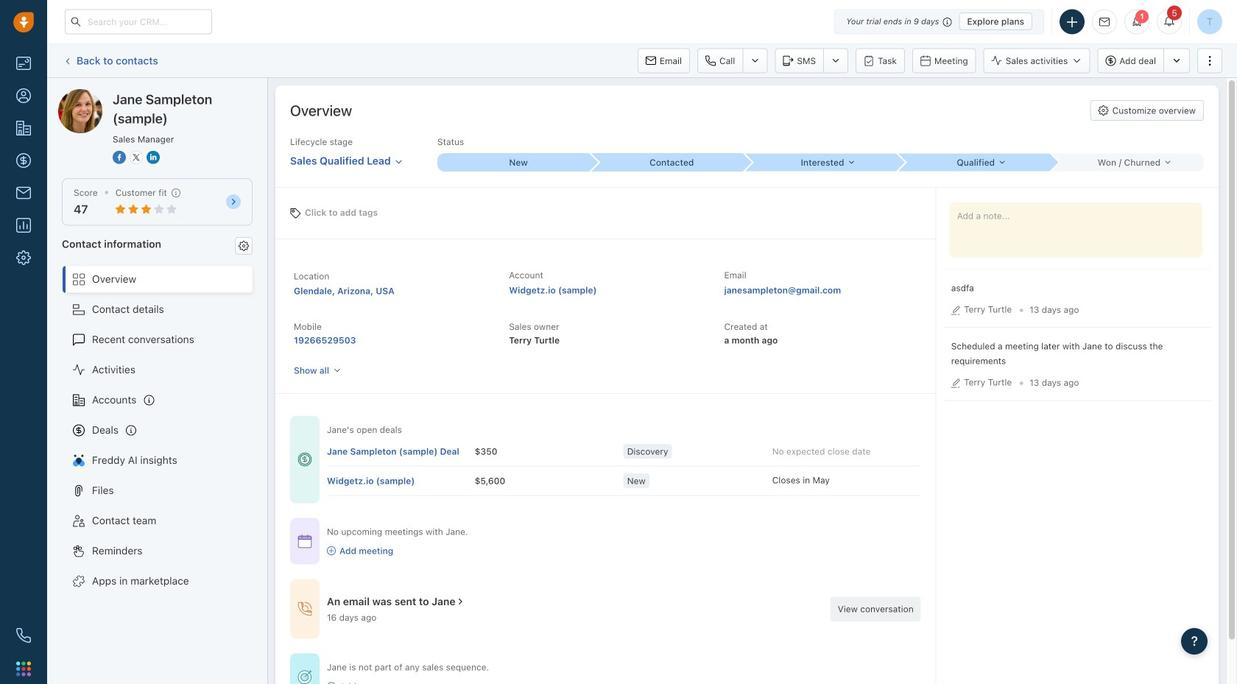 Task type: describe. For each thing, give the bounding box(es) containing it.
1 row from the top
[[327, 437, 921, 466]]

phone element
[[9, 621, 38, 650]]

0 vertical spatial container_wx8msf4aqz5i3rn1 image
[[298, 452, 312, 467]]

cell for second 'row' from the bottom
[[327, 437, 475, 466]]

2 vertical spatial container_wx8msf4aqz5i3rn1 image
[[298, 602, 312, 617]]

send email image
[[1100, 17, 1110, 27]]



Task type: locate. For each thing, give the bounding box(es) containing it.
1 vertical spatial container_wx8msf4aqz5i3rn1 image
[[327, 547, 336, 555]]

row
[[327, 437, 921, 466], [327, 466, 921, 496]]

freshworks switcher image
[[16, 662, 31, 676]]

phone image
[[16, 628, 31, 643]]

1 vertical spatial cell
[[327, 467, 475, 495]]

mng settings image
[[239, 241, 249, 251]]

2 row from the top
[[327, 466, 921, 496]]

2 cell from the top
[[327, 467, 475, 495]]

cell for first 'row' from the bottom
[[327, 467, 475, 495]]

0 vertical spatial cell
[[327, 437, 475, 466]]

row group
[[327, 437, 921, 496]]

cell
[[327, 437, 475, 466], [327, 467, 475, 495]]

1 cell from the top
[[327, 437, 475, 466]]

Search your CRM... text field
[[65, 9, 212, 34]]

container_wx8msf4aqz5i3rn1 image
[[298, 452, 312, 467], [327, 547, 336, 555], [298, 602, 312, 617]]

container_wx8msf4aqz5i3rn1 image
[[298, 534, 312, 549], [456, 597, 466, 607], [298, 670, 312, 684], [327, 682, 336, 684]]



Task type: vqa. For each thing, say whether or not it's contained in the screenshot.
Enter number TEXT FIELD
no



